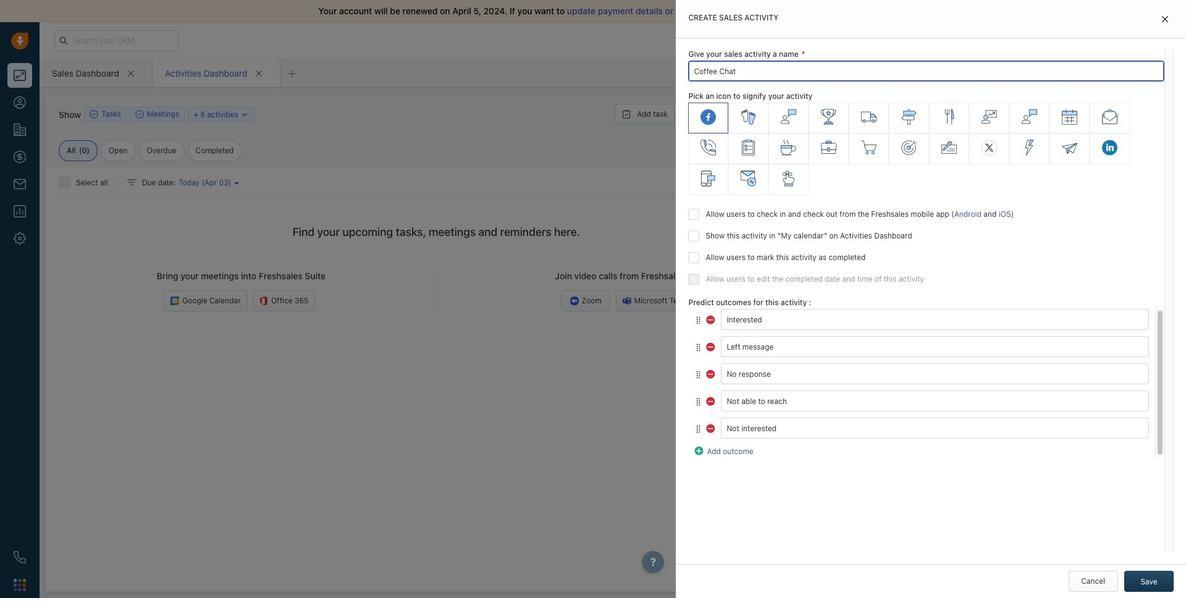 Task type: describe. For each thing, give the bounding box(es) containing it.
phone image
[[14, 551, 26, 564]]

1 minus filled image from the top
[[707, 314, 717, 324]]

Search your CRM... text field
[[54, 30, 178, 51]]

ui drag handle image for second minus filled image from the bottom of the page
[[695, 370, 703, 379]]

1 minus filled image from the top
[[707, 341, 717, 351]]

plus filled image
[[695, 445, 705, 455]]

close image
[[1166, 7, 1175, 15]]

ui drag handle image for first minus filled icon from the bottom of the page
[[695, 397, 703, 407]]

ui drag handle image for 1st minus filled image from the bottom
[[695, 425, 703, 434]]

down image
[[241, 110, 249, 119]]

ui drag handle image for 1st minus filled icon
[[695, 316, 703, 325]]



Task type: vqa. For each thing, say whether or not it's contained in the screenshot.
container_WX8MsF4aQZ5i3RN1 image
no



Task type: locate. For each thing, give the bounding box(es) containing it.
1 vertical spatial minus filled image
[[707, 368, 717, 378]]

3 minus filled image from the top
[[707, 423, 717, 433]]

1 ui drag handle image from the top
[[695, 316, 703, 325]]

dialog
[[677, 0, 1187, 598]]

2 vertical spatial ui drag handle image
[[695, 370, 703, 379]]

1 vertical spatial ui drag handle image
[[695, 425, 703, 434]]

1 vertical spatial minus filled image
[[707, 396, 717, 405]]

0 vertical spatial minus filled image
[[707, 341, 717, 351]]

Like 'Facebook chat' text field
[[689, 61, 1165, 82]]

minus filled image
[[707, 314, 717, 324], [707, 396, 717, 405]]

0 vertical spatial ui drag handle image
[[695, 316, 703, 325]]

phone element
[[7, 545, 32, 570]]

2 ui drag handle image from the top
[[695, 343, 703, 352]]

1 vertical spatial ui drag handle image
[[695, 343, 703, 352]]

tab panel
[[677, 0, 1187, 598]]

3 ui drag handle image from the top
[[695, 370, 703, 379]]

send email image
[[1071, 37, 1080, 45]]

1 ui drag handle image from the top
[[695, 397, 703, 407]]

what's new image
[[1099, 36, 1107, 44]]

2 vertical spatial minus filled image
[[707, 423, 717, 433]]

freshworks switcher image
[[14, 579, 26, 591]]

ui drag handle image for first minus filled image
[[695, 343, 703, 352]]

minus filled image
[[707, 341, 717, 351], [707, 368, 717, 378], [707, 423, 717, 433]]

ui drag handle image
[[695, 397, 703, 407], [695, 425, 703, 434]]

2 ui drag handle image from the top
[[695, 425, 703, 434]]

0 vertical spatial minus filled image
[[707, 314, 717, 324]]

2 minus filled image from the top
[[707, 396, 717, 405]]

2 minus filled image from the top
[[707, 368, 717, 378]]

0 vertical spatial ui drag handle image
[[695, 397, 703, 407]]

None text field
[[722, 309, 1150, 330], [722, 337, 1150, 358], [722, 364, 1150, 385], [722, 391, 1150, 412], [722, 418, 1150, 439], [722, 309, 1150, 330], [722, 337, 1150, 358], [722, 364, 1150, 385], [722, 391, 1150, 412], [722, 418, 1150, 439]]

ui drag handle image
[[695, 316, 703, 325], [695, 343, 703, 352], [695, 370, 703, 379]]



